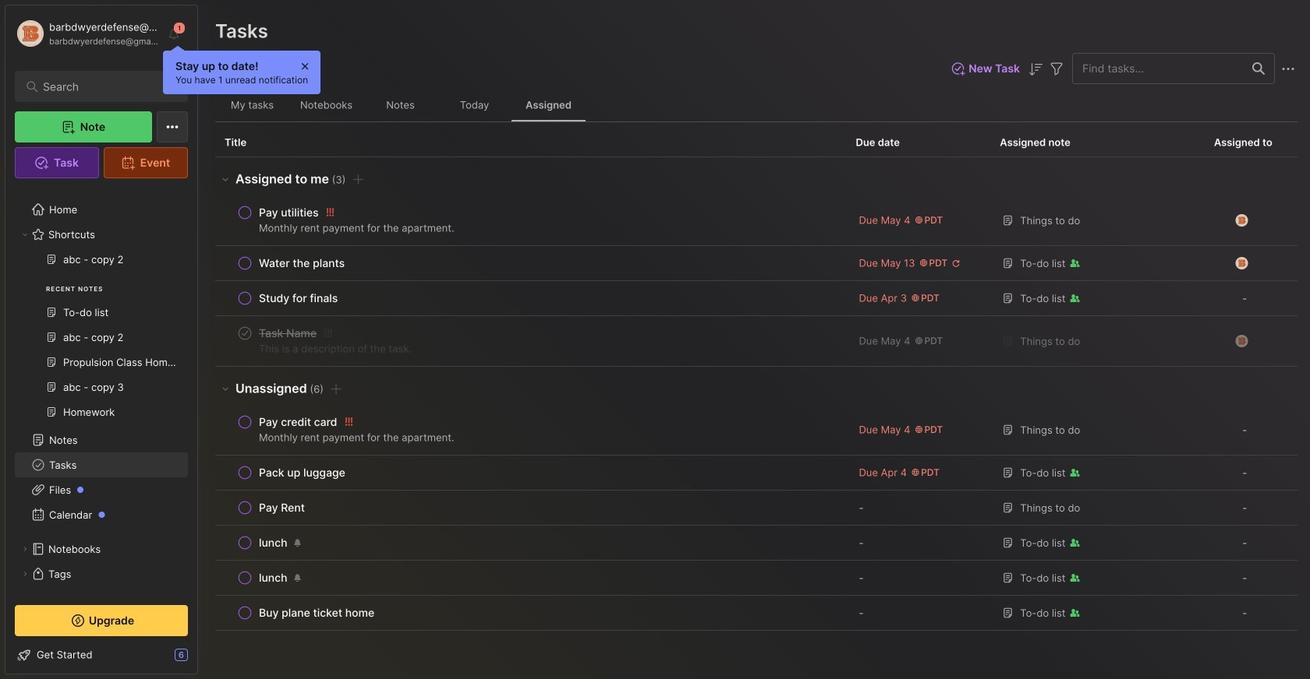 Task type: vqa. For each thing, say whether or not it's contained in the screenshot.
More Actions And View Options image
yes



Task type: locate. For each thing, give the bounding box(es) containing it.
pack up luggage 7 cell
[[259, 466, 345, 481]]

filter tasks image
[[1047, 60, 1066, 78]]

Filter tasks field
[[1047, 59, 1066, 78]]

tooltip
[[163, 45, 321, 94]]

tree
[[5, 188, 197, 646]]

click to collapse image
[[197, 651, 209, 670]]

None search field
[[43, 77, 167, 96]]

create a task image
[[327, 380, 345, 399]]

create a task image
[[349, 170, 368, 189]]

Find tasks… text field
[[1073, 56, 1243, 81]]

lunch 10 cell
[[259, 571, 287, 586]]

More actions and view options field
[[1275, 59, 1298, 78]]

more actions and view options image
[[1279, 60, 1298, 78]]

none search field inside main element
[[43, 77, 167, 96]]

collapse assignedtome image
[[219, 173, 232, 185]]

collapse unassigned image
[[219, 383, 232, 395]]

buy plane ticket home 11 cell
[[259, 606, 374, 621]]

Help and Learning task checklist field
[[5, 643, 197, 668]]

lunch 9 cell
[[259, 536, 287, 551]]

row
[[215, 196, 1298, 246], [225, 202, 837, 239], [215, 246, 1298, 282], [225, 253, 837, 274], [215, 282, 1298, 317], [225, 288, 837, 310], [215, 317, 1298, 367], [225, 323, 837, 360], [215, 405, 1298, 456], [225, 412, 837, 449], [215, 456, 1298, 491], [225, 462, 837, 484], [215, 491, 1298, 526], [225, 498, 837, 519], [215, 526, 1298, 561], [225, 533, 837, 554], [215, 561, 1298, 597], [225, 568, 837, 590], [215, 597, 1298, 632], [225, 603, 837, 625]]

expand tags image
[[20, 570, 30, 579]]

pay credit card 6 cell
[[259, 415, 337, 430]]

water the plants 2 cell
[[259, 256, 345, 271]]

group inside tree
[[15, 247, 188, 434]]

pay rent 8 cell
[[259, 501, 305, 516]]

study for finals 3 cell
[[259, 291, 338, 306]]

main element
[[0, 0, 203, 680]]

row group
[[215, 158, 1298, 632]]

expand notebooks image
[[20, 545, 30, 554]]

group
[[15, 247, 188, 434]]



Task type: describe. For each thing, give the bounding box(es) containing it.
Account field
[[15, 18, 159, 49]]

pay utilities 1 cell
[[259, 205, 319, 221]]

task name 4 cell
[[259, 326, 317, 342]]

Sort tasks by… field
[[1026, 59, 1045, 79]]

tree inside main element
[[5, 188, 197, 646]]

Search text field
[[43, 80, 167, 94]]



